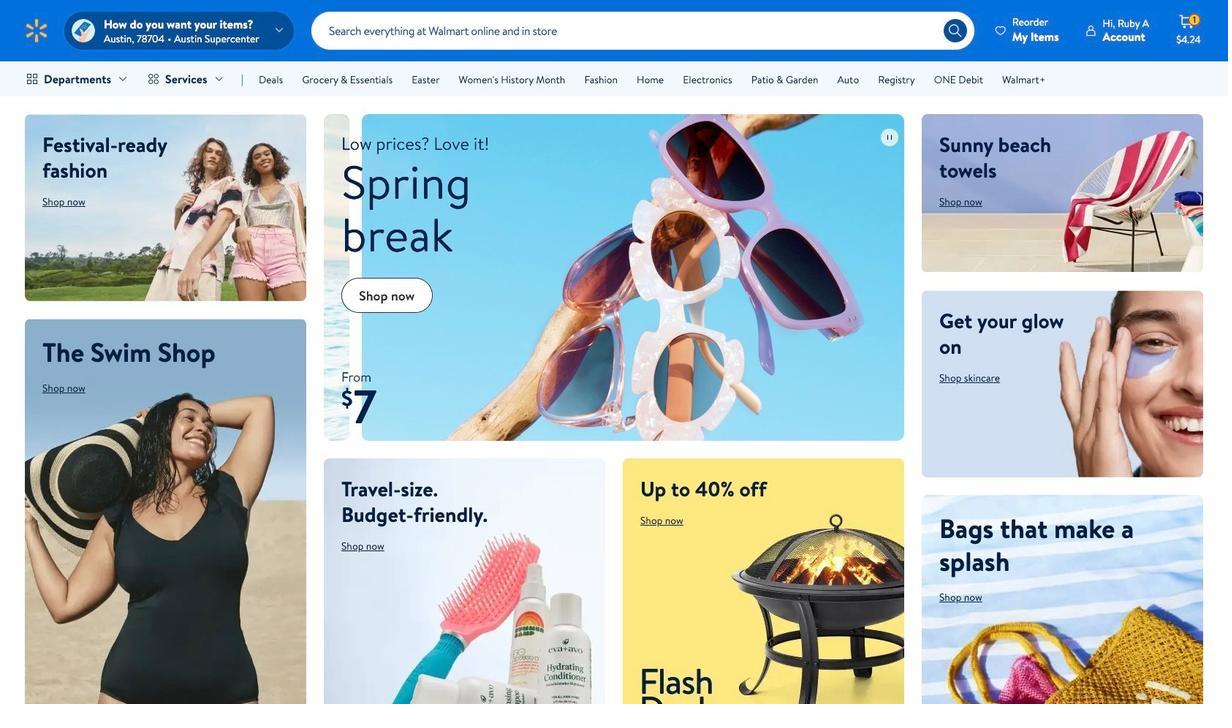 Task type: locate. For each thing, give the bounding box(es) containing it.
search icon image
[[948, 23, 963, 38]]

view spring break. low prices? love it! from seven dollars. shop now. image shows three people in bathing suits standing next to the ocean, pause video image
[[881, 129, 899, 146]]

Walmart Site-Wide search field
[[311, 12, 974, 50]]

 image
[[72, 19, 95, 42]]



Task type: describe. For each thing, give the bounding box(es) containing it.
Search search field
[[311, 12, 974, 50]]

walmart homepage image
[[23, 18, 50, 44]]



Task type: vqa. For each thing, say whether or not it's contained in the screenshot.
the and
no



